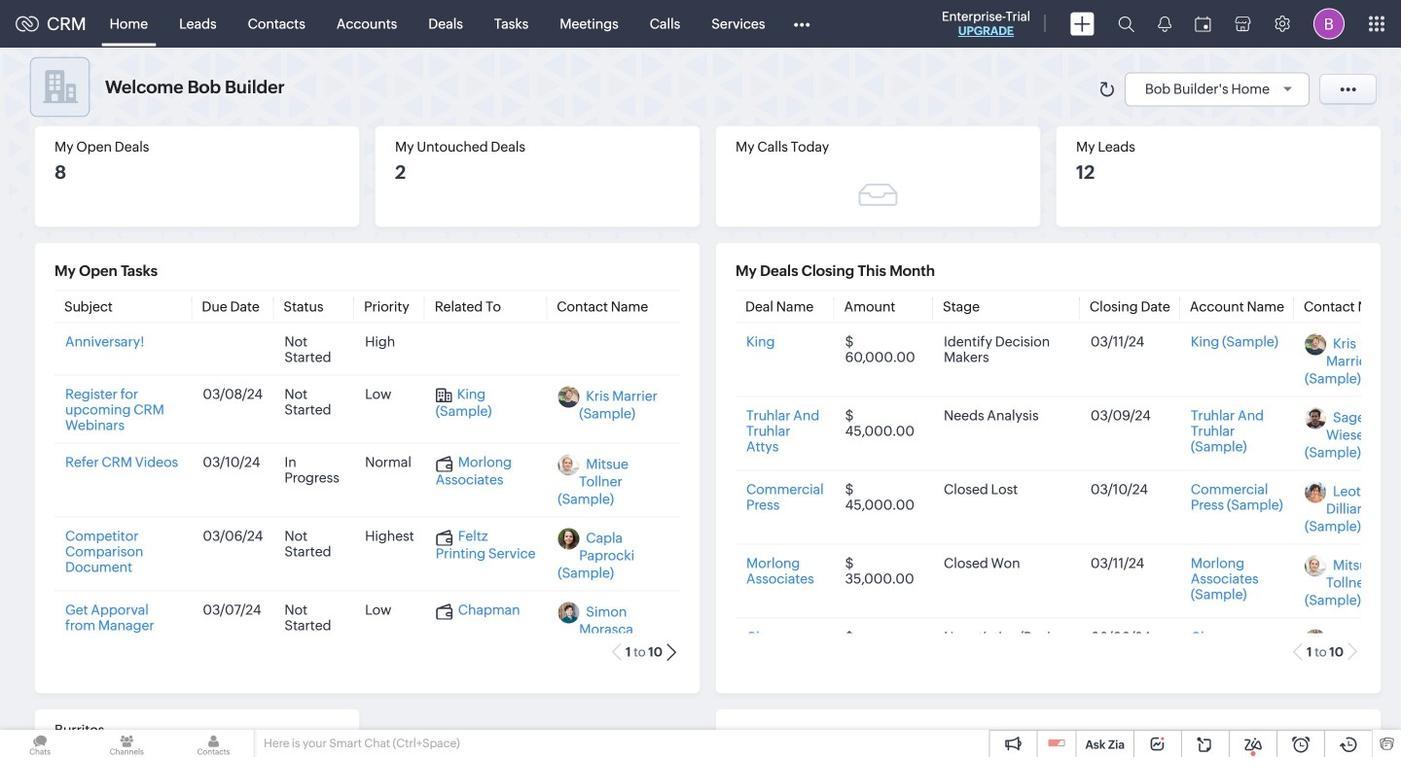 Task type: describe. For each thing, give the bounding box(es) containing it.
chats image
[[0, 731, 80, 758]]

signals image
[[1158, 16, 1172, 32]]

profile element
[[1302, 0, 1356, 47]]

calendar image
[[1195, 16, 1211, 32]]

search element
[[1106, 0, 1146, 48]]

create menu image
[[1070, 12, 1095, 36]]

search image
[[1118, 16, 1135, 32]]



Task type: vqa. For each thing, say whether or not it's contained in the screenshot.
the contacts Image
yes



Task type: locate. For each thing, give the bounding box(es) containing it.
contacts image
[[174, 731, 254, 758]]

channels image
[[87, 731, 167, 758]]

logo image
[[16, 16, 39, 32]]

Other Modules field
[[781, 8, 823, 39]]

create menu element
[[1059, 0, 1106, 47]]

signals element
[[1146, 0, 1183, 48]]

profile image
[[1314, 8, 1345, 39]]



